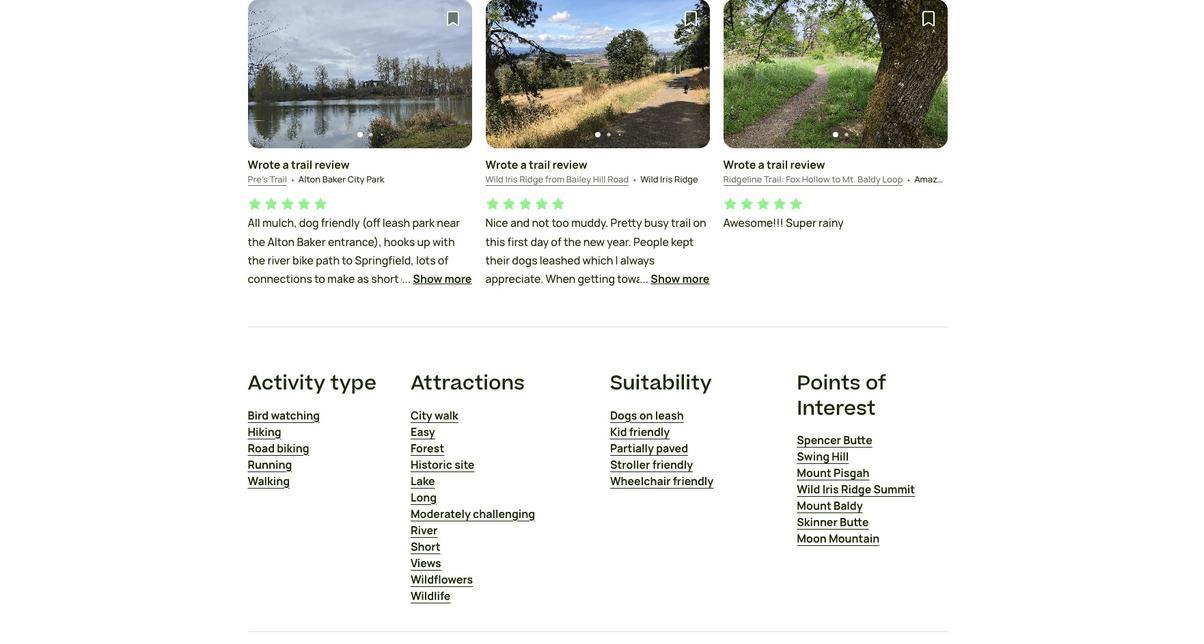 Task type: vqa. For each thing, say whether or not it's contained in the screenshot.
'on'
yes



Task type: describe. For each thing, give the bounding box(es) containing it.
river link
[[411, 522, 438, 538]]

wrote for wrote a trail review ridgeline trail: fox hollow to mt. baldy loop • amazon headwaters
[[724, 157, 756, 172]]

mountain
[[829, 531, 880, 546]]

wild inside spencer butte swing hill mount pisgah wild iris ridge summit mount baldy skinner butte moon mountain
[[797, 482, 821, 497]]

hiking
[[248, 424, 281, 439]]

wheelchair
[[610, 473, 671, 488]]

wrote a trail review pre's trail • alton baker city park
[[248, 157, 385, 186]]

1 horizontal spatial wild
[[641, 173, 659, 185]]

show for wrote a trail review wild iris ridge from bailey hill road • wild iris ridge
[[651, 271, 680, 286]]

spencer
[[797, 433, 841, 448]]

dogs on leash link
[[610, 407, 684, 423]]

kid friendly link
[[610, 423, 670, 440]]

partially paved link
[[610, 440, 688, 456]]

biking
[[277, 441, 309, 456]]

navigate next image for wrote a trail review wild iris ridge from bailey hill road • wild iris ridge
[[681, 67, 695, 81]]

spencer butte link
[[797, 432, 873, 448]]

dogs on leash kid friendly partially paved stroller friendly wheelchair friendly
[[610, 408, 714, 488]]

running link
[[248, 456, 292, 473]]

points
[[797, 369, 861, 398]]

a for wrote a trail review ridgeline trail: fox hollow to mt. baldy loop • amazon headwaters
[[758, 157, 765, 172]]

watching
[[271, 408, 320, 423]]

alton
[[299, 173, 321, 185]]

lake
[[411, 473, 435, 488]]

1 vertical spatial friendly
[[653, 457, 693, 472]]

park
[[366, 173, 385, 185]]

bird watching hiking road biking running walking
[[248, 408, 320, 488]]

wrote a trail review wild iris ridge from bailey hill road • wild iris ridge
[[486, 157, 698, 186]]

wildflowers
[[411, 572, 473, 587]]

summit
[[874, 482, 915, 497]]

• inside wrote a trail review wild iris ridge from bailey hill road • wild iris ridge
[[632, 174, 638, 186]]

wildlife
[[411, 588, 451, 603]]

leash
[[655, 408, 684, 423]]

0 horizontal spatial ridge
[[520, 173, 543, 185]]

ridgeline trail: fox hollow to mt. baldy loop link
[[724, 173, 903, 186]]

mount baldy link
[[797, 498, 863, 514]]

show more button for wrote a trail review pre's trail • alton baker city park
[[413, 271, 472, 287]]

baldy inside spencer butte swing hill mount pisgah wild iris ridge summit mount baldy skinner butte moon mountain
[[834, 498, 863, 513]]

lake link
[[411, 473, 435, 489]]

forest
[[411, 441, 445, 456]]

wrote for wrote a trail review wild iris ridge from bailey hill road • wild iris ridge
[[486, 157, 518, 172]]

2 vertical spatial friendly
[[673, 473, 714, 488]]

1 horizontal spatial iris
[[660, 173, 673, 185]]

of
[[866, 369, 887, 398]]

trail for wrote a trail review wild iris ridge from bailey hill road • wild iris ridge
[[529, 157, 550, 172]]

mount pisgah link
[[797, 465, 870, 481]]

walk
[[435, 408, 458, 423]]

wild iris ridge summit link
[[797, 481, 915, 498]]

wildlife link
[[411, 588, 451, 604]]

swing hill link
[[797, 448, 849, 465]]

wrote for wrote a trail review pre's trail • alton baker city park
[[248, 157, 280, 172]]

add to list image for wrote a trail review wild iris ridge from bailey hill road • wild iris ridge
[[682, 10, 699, 26]]

partially
[[610, 441, 654, 456]]

trail
[[270, 173, 287, 185]]

bird
[[248, 408, 269, 423]]

review for wrote a trail review pre's trail • alton baker city park
[[315, 157, 350, 172]]

wrote a trail review ridgeline trail: fox hollow to mt. baldy loop • amazon headwaters
[[724, 157, 1000, 186]]

historic site link
[[411, 456, 475, 473]]

spencer butte swing hill mount pisgah wild iris ridge summit mount baldy skinner butte moon mountain
[[797, 433, 915, 546]]

1 mount from the top
[[797, 465, 832, 480]]

loop
[[883, 173, 903, 185]]

road inside wrote a trail review wild iris ridge from bailey hill road • wild iris ridge
[[608, 173, 629, 185]]

hiking link
[[248, 423, 281, 440]]

easy link
[[411, 423, 435, 440]]

historic
[[411, 457, 453, 472]]

more for wrote a trail review wild iris ridge from bailey hill road • wild iris ridge
[[682, 271, 710, 286]]

baldy inside wrote a trail review ridgeline trail: fox hollow to mt. baldy loop • amazon headwaters
[[858, 173, 881, 185]]

type
[[330, 369, 377, 398]]

a for wrote a trail review wild iris ridge from bailey hill road • wild iris ridge
[[521, 157, 527, 172]]

moon mountain link
[[797, 530, 880, 547]]

activity type
[[248, 369, 377, 398]]

road biking link
[[248, 440, 309, 456]]

running
[[248, 457, 292, 472]]

show more for wrote a trail review wild iris ridge from bailey hill road • wild iris ridge
[[651, 271, 710, 286]]

2 mount from the top
[[797, 498, 832, 513]]

mt.
[[843, 173, 856, 185]]

headwaters
[[950, 173, 1000, 185]]

ridgeline
[[724, 173, 762, 185]]

0 vertical spatial butte
[[844, 433, 873, 448]]

views link
[[411, 555, 441, 571]]

from
[[545, 173, 565, 185]]

dogs
[[610, 408, 637, 423]]

moderately challenging link
[[411, 505, 535, 522]]

bailey
[[567, 173, 591, 185]]

short
[[411, 539, 441, 554]]

long
[[411, 490, 437, 505]]

navigate previous image for wrote a trail review pre's trail • alton baker city park
[[263, 67, 276, 81]]

amazon
[[915, 173, 948, 185]]



Task type: locate. For each thing, give the bounding box(es) containing it.
1 horizontal spatial add to list image
[[682, 10, 699, 26]]

0 vertical spatial hill
[[593, 173, 606, 185]]

1 horizontal spatial show
[[651, 271, 680, 286]]

hill down "spencer butte" link
[[832, 449, 849, 464]]

skinner butte link
[[797, 514, 869, 530]]

1 show from the left
[[413, 271, 442, 286]]

0 horizontal spatial add to list image
[[445, 10, 461, 26]]

a inside wrote a trail review pre's trail • alton baker city park
[[283, 157, 289, 172]]

review for wrote a trail review ridgeline trail: fox hollow to mt. baldy loop • amazon headwaters
[[790, 157, 825, 172]]

0 horizontal spatial navigate next image
[[443, 67, 457, 81]]

0 horizontal spatial more
[[445, 271, 472, 286]]

1 trail from the left
[[291, 157, 313, 172]]

forest link
[[411, 440, 445, 456]]

review for wrote a trail review wild iris ridge from bailey hill road • wild iris ridge
[[553, 157, 587, 172]]

stroller
[[610, 457, 650, 472]]

road right the bailey
[[608, 173, 629, 185]]

2 horizontal spatial wrote
[[724, 157, 756, 172]]

0 horizontal spatial show more button
[[413, 271, 472, 287]]

review up baker
[[315, 157, 350, 172]]

1 • from the left
[[290, 174, 296, 186]]

1 show more button from the left
[[413, 271, 472, 287]]

pre's trail link
[[248, 173, 287, 186]]

• right loop
[[906, 174, 912, 186]]

attractions
[[411, 369, 525, 398]]

fox
[[786, 173, 801, 185]]

a up trail
[[283, 157, 289, 172]]

challenging
[[473, 506, 535, 521]]

3 add to list image from the left
[[920, 10, 937, 26]]

0 horizontal spatial city
[[348, 173, 365, 185]]

1 horizontal spatial road
[[608, 173, 629, 185]]

2 navigate next image from the left
[[681, 67, 695, 81]]

navigate next image for wrote a trail review ridgeline trail: fox hollow to mt. baldy loop • amazon headwaters
[[919, 67, 933, 81]]

• right trail
[[290, 174, 296, 186]]

trail up the alton
[[291, 157, 313, 172]]

butte up mountain
[[840, 515, 869, 530]]

2 horizontal spatial trail
[[767, 157, 788, 172]]

river
[[411, 523, 438, 538]]

trail:
[[764, 173, 784, 185]]

trail
[[291, 157, 313, 172], [529, 157, 550, 172], [767, 157, 788, 172]]

add to list image
[[445, 10, 461, 26], [682, 10, 699, 26], [920, 10, 937, 26]]

0 vertical spatial mount
[[797, 465, 832, 480]]

on
[[640, 408, 653, 423]]

0 vertical spatial road
[[608, 173, 629, 185]]

interest
[[797, 394, 876, 423]]

wheelchair friendly link
[[610, 473, 714, 489]]

ridge left ridgeline
[[675, 173, 698, 185]]

review
[[315, 157, 350, 172], [553, 157, 587, 172], [790, 157, 825, 172]]

city up easy link
[[411, 408, 433, 423]]

• inside wrote a trail review pre's trail • alton baker city park
[[290, 174, 296, 186]]

wrote inside wrote a trail review ridgeline trail: fox hollow to mt. baldy loop • amazon headwaters
[[724, 157, 756, 172]]

1 add to list image from the left
[[445, 10, 461, 26]]

navigate previous image for wrote a trail review wild iris ridge from bailey hill road • wild iris ridge
[[501, 67, 514, 81]]

1 horizontal spatial a
[[521, 157, 527, 172]]

2 horizontal spatial navigate next image
[[919, 67, 933, 81]]

ridge down pisgah
[[841, 482, 872, 497]]

ridge inside spencer butte swing hill mount pisgah wild iris ridge summit mount baldy skinner butte moon mountain
[[841, 482, 872, 497]]

3 • from the left
[[906, 174, 912, 186]]

1 vertical spatial road
[[248, 441, 275, 456]]

navigate next image for wrote a trail review pre's trail • alton baker city park
[[443, 67, 457, 81]]

mount
[[797, 465, 832, 480], [797, 498, 832, 513]]

trail up trail:
[[767, 157, 788, 172]]

0 horizontal spatial show more
[[413, 271, 472, 286]]

2 horizontal spatial wild
[[797, 482, 821, 497]]

walking link
[[248, 473, 290, 489]]

iris inside spencer butte swing hill mount pisgah wild iris ridge summit mount baldy skinner butte moon mountain
[[823, 482, 839, 497]]

1 vertical spatial baldy
[[834, 498, 863, 513]]

more for wrote a trail review pre's trail • alton baker city park
[[445, 271, 472, 286]]

pisgah
[[834, 465, 870, 480]]

navigate next image
[[443, 67, 457, 81], [681, 67, 695, 81], [919, 67, 933, 81]]

iris
[[505, 173, 518, 185], [660, 173, 673, 185], [823, 482, 839, 497]]

1 horizontal spatial show more button
[[651, 271, 710, 287]]

navigate previous image
[[739, 67, 752, 81]]

0 vertical spatial city
[[348, 173, 365, 185]]

ridge left from
[[520, 173, 543, 185]]

trail up from
[[529, 157, 550, 172]]

review inside wrote a trail review ridgeline trail: fox hollow to mt. baldy loop • amazon headwaters
[[790, 157, 825, 172]]

moon
[[797, 531, 827, 546]]

friendly
[[629, 424, 670, 439], [653, 457, 693, 472], [673, 473, 714, 488]]

0 horizontal spatial wrote
[[248, 157, 280, 172]]

points of interest
[[797, 369, 887, 423]]

activity
[[248, 369, 325, 398]]

mount up "skinner"
[[797, 498, 832, 513]]

1 review from the left
[[315, 157, 350, 172]]

more
[[445, 271, 472, 286], [682, 271, 710, 286]]

1 horizontal spatial more
[[682, 271, 710, 286]]

a inside wrote a trail review ridgeline trail: fox hollow to mt. baldy loop • amazon headwaters
[[758, 157, 765, 172]]

to
[[832, 173, 841, 185]]

1 vertical spatial city
[[411, 408, 433, 423]]

suitability
[[610, 369, 712, 398]]

cookie consent banner dialog
[[16, 578, 1179, 627]]

review inside wrote a trail review wild iris ridge from bailey hill road • wild iris ridge
[[553, 157, 587, 172]]

0 horizontal spatial review
[[315, 157, 350, 172]]

show more button
[[413, 271, 472, 287], [651, 271, 710, 287]]

1 horizontal spatial trail
[[529, 157, 550, 172]]

navigate previous image
[[263, 67, 276, 81], [501, 67, 514, 81]]

1 more from the left
[[445, 271, 472, 286]]

butte up pisgah
[[844, 433, 873, 448]]

kid
[[610, 424, 627, 439]]

2 horizontal spatial a
[[758, 157, 765, 172]]

1 horizontal spatial hill
[[832, 449, 849, 464]]

1 horizontal spatial city
[[411, 408, 433, 423]]

wild
[[486, 173, 504, 185], [641, 173, 659, 185], [797, 482, 821, 497]]

a
[[283, 157, 289, 172], [521, 157, 527, 172], [758, 157, 765, 172]]

1 navigate next image from the left
[[443, 67, 457, 81]]

city left park
[[348, 173, 365, 185]]

0 horizontal spatial a
[[283, 157, 289, 172]]

hill inside spencer butte swing hill mount pisgah wild iris ridge summit mount baldy skinner butte moon mountain
[[832, 449, 849, 464]]

hollow
[[802, 173, 830, 185]]

3 wrote from the left
[[724, 157, 756, 172]]

1 vertical spatial hill
[[832, 449, 849, 464]]

1 horizontal spatial wrote
[[486, 157, 518, 172]]

2 horizontal spatial review
[[790, 157, 825, 172]]

0 vertical spatial friendly
[[629, 424, 670, 439]]

1 horizontal spatial show more
[[651, 271, 710, 286]]

road down hiking link
[[248, 441, 275, 456]]

wrote up wild iris ridge from bailey hill road link at the top
[[486, 157, 518, 172]]

wrote inside wrote a trail review wild iris ridge from bailey hill road • wild iris ridge
[[486, 157, 518, 172]]

2 horizontal spatial add to list image
[[920, 10, 937, 26]]

1 horizontal spatial navigate next image
[[681, 67, 695, 81]]

0 horizontal spatial navigate previous image
[[263, 67, 276, 81]]

a inside wrote a trail review wild iris ridge from bailey hill road • wild iris ridge
[[521, 157, 527, 172]]

wrote up "pre's trail" link
[[248, 157, 280, 172]]

trail inside wrote a trail review pre's trail • alton baker city park
[[291, 157, 313, 172]]

trail for wrote a trail review ridgeline trail: fox hollow to mt. baldy loop • amazon headwaters
[[767, 157, 788, 172]]

1 horizontal spatial review
[[553, 157, 587, 172]]

city inside city walk easy forest historic site lake long moderately challenging river short views wildflowers wildlife
[[411, 408, 433, 423]]

0 horizontal spatial •
[[290, 174, 296, 186]]

• right the bailey
[[632, 174, 638, 186]]

2 add to list image from the left
[[682, 10, 699, 26]]

show
[[413, 271, 442, 286], [651, 271, 680, 286]]

3 a from the left
[[758, 157, 765, 172]]

trail inside wrote a trail review wild iris ridge from bailey hill road • wild iris ridge
[[529, 157, 550, 172]]

0 horizontal spatial wild
[[486, 173, 504, 185]]

show more for wrote a trail review pre's trail • alton baker city park
[[413, 271, 472, 286]]

1 a from the left
[[283, 157, 289, 172]]

a up wild iris ridge from bailey hill road link at the top
[[521, 157, 527, 172]]

swing
[[797, 449, 830, 464]]

road
[[608, 173, 629, 185], [248, 441, 275, 456]]

ridge
[[520, 173, 543, 185], [675, 173, 698, 185], [841, 482, 872, 497]]

butte
[[844, 433, 873, 448], [840, 515, 869, 530]]

2 a from the left
[[521, 157, 527, 172]]

2 show more from the left
[[651, 271, 710, 286]]

long link
[[411, 489, 437, 505]]

2 trail from the left
[[529, 157, 550, 172]]

city walk link
[[411, 407, 458, 423]]

show more button for wrote a trail review wild iris ridge from bailey hill road • wild iris ridge
[[651, 271, 710, 287]]

0 horizontal spatial hill
[[593, 173, 606, 185]]

walking
[[248, 473, 290, 488]]

2 review from the left
[[553, 157, 587, 172]]

3 navigate next image from the left
[[919, 67, 933, 81]]

moderately
[[411, 506, 471, 521]]

2 wrote from the left
[[486, 157, 518, 172]]

hill
[[593, 173, 606, 185], [832, 449, 849, 464]]

city inside wrote a trail review pre's trail • alton baker city park
[[348, 173, 365, 185]]

trail inside wrote a trail review ridgeline trail: fox hollow to mt. baldy loop • amazon headwaters
[[767, 157, 788, 172]]

0 horizontal spatial show
[[413, 271, 442, 286]]

views
[[411, 555, 441, 570]]

2 horizontal spatial iris
[[823, 482, 839, 497]]

skinner
[[797, 515, 838, 530]]

• inside wrote a trail review ridgeline trail: fox hollow to mt. baldy loop • amazon headwaters
[[906, 174, 912, 186]]

1 wrote from the left
[[248, 157, 280, 172]]

hill right the bailey
[[593, 173, 606, 185]]

0 horizontal spatial road
[[248, 441, 275, 456]]

1 horizontal spatial •
[[632, 174, 638, 186]]

baldy down wild iris ridge summit link
[[834, 498, 863, 513]]

a up trail:
[[758, 157, 765, 172]]

baldy right mt. on the right of the page
[[858, 173, 881, 185]]

2 • from the left
[[632, 174, 638, 186]]

baldy
[[858, 173, 881, 185], [834, 498, 863, 513]]

wrote
[[248, 157, 280, 172], [486, 157, 518, 172], [724, 157, 756, 172]]

1 horizontal spatial navigate previous image
[[501, 67, 514, 81]]

3 review from the left
[[790, 157, 825, 172]]

pre's
[[248, 173, 268, 185]]

review up "ridgeline trail: fox hollow to mt. baldy loop" link
[[790, 157, 825, 172]]

hill inside wrote a trail review wild iris ridge from bailey hill road • wild iris ridge
[[593, 173, 606, 185]]

0 horizontal spatial iris
[[505, 173, 518, 185]]

2 navigate previous image from the left
[[501, 67, 514, 81]]

add to list image for wrote a trail review ridgeline trail: fox hollow to mt. baldy loop • amazon headwaters
[[920, 10, 937, 26]]

a for wrote a trail review pre's trail • alton baker city park
[[283, 157, 289, 172]]

1 show more from the left
[[413, 271, 472, 286]]

2 show more button from the left
[[651, 271, 710, 287]]

2 horizontal spatial •
[[906, 174, 912, 186]]

1 vertical spatial mount
[[797, 498, 832, 513]]

city
[[348, 173, 365, 185], [411, 408, 433, 423]]

2 more from the left
[[682, 271, 710, 286]]

road inside bird watching hiking road biking running walking
[[248, 441, 275, 456]]

0 horizontal spatial trail
[[291, 157, 313, 172]]

review up the bailey
[[553, 157, 587, 172]]

short link
[[411, 538, 441, 555]]

add to list image for wrote a trail review pre's trail • alton baker city park
[[445, 10, 461, 26]]

easy
[[411, 424, 435, 439]]

wrote inside wrote a trail review pre's trail • alton baker city park
[[248, 157, 280, 172]]

3 trail from the left
[[767, 157, 788, 172]]

paved
[[656, 441, 688, 456]]

wrote up ridgeline
[[724, 157, 756, 172]]

wildflowers link
[[411, 571, 473, 588]]

review inside wrote a trail review pre's trail • alton baker city park
[[315, 157, 350, 172]]

0 vertical spatial baldy
[[858, 173, 881, 185]]

mount down swing
[[797, 465, 832, 480]]

bird watching link
[[248, 407, 320, 423]]

stroller friendly link
[[610, 456, 693, 473]]

1 horizontal spatial ridge
[[675, 173, 698, 185]]

site
[[455, 457, 475, 472]]

baker
[[322, 173, 346, 185]]

1 vertical spatial butte
[[840, 515, 869, 530]]

2 show from the left
[[651, 271, 680, 286]]

city walk easy forest historic site lake long moderately challenging river short views wildflowers wildlife
[[411, 408, 535, 603]]

1 navigate previous image from the left
[[263, 67, 276, 81]]

wild iris ridge from bailey hill road link
[[486, 173, 629, 186]]

show for wrote a trail review pre's trail • alton baker city park
[[413, 271, 442, 286]]

2 horizontal spatial ridge
[[841, 482, 872, 497]]

trail for wrote a trail review pre's trail • alton baker city park
[[291, 157, 313, 172]]

dialog
[[0, 0, 1195, 643]]



